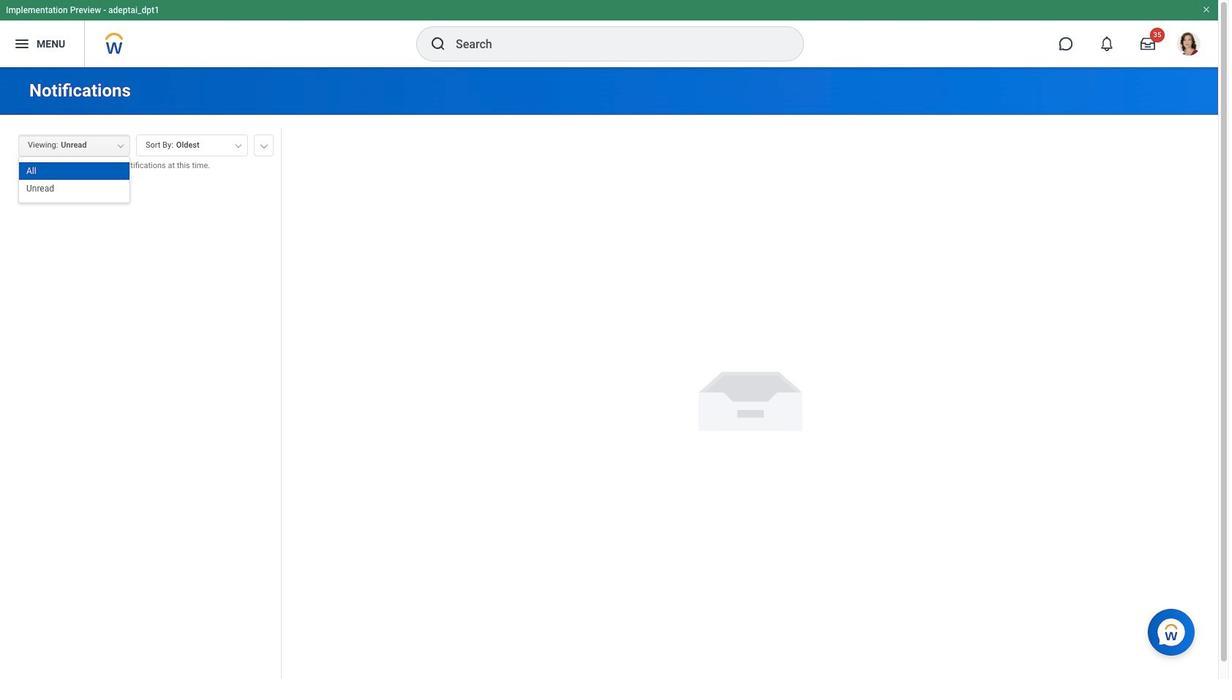 Task type: vqa. For each thing, say whether or not it's contained in the screenshot.
justify image
yes



Task type: describe. For each thing, give the bounding box(es) containing it.
more image
[[260, 141, 269, 149]]

reading pane region
[[282, 116, 1219, 680]]

inbox large image
[[1141, 37, 1156, 51]]

inbox items list box
[[0, 183, 281, 680]]

profile logan mcneil image
[[1178, 32, 1201, 59]]

viewing list box
[[19, 162, 130, 198]]

justify image
[[13, 35, 31, 53]]

search image
[[430, 35, 447, 53]]



Task type: locate. For each thing, give the bounding box(es) containing it.
banner
[[0, 0, 1219, 67]]

main content
[[0, 67, 1219, 680]]

tab panel
[[0, 128, 281, 680]]

close environment banner image
[[1202, 5, 1211, 14]]

notifications large image
[[1100, 37, 1115, 51]]

Search Workday  search field
[[456, 28, 774, 60]]



